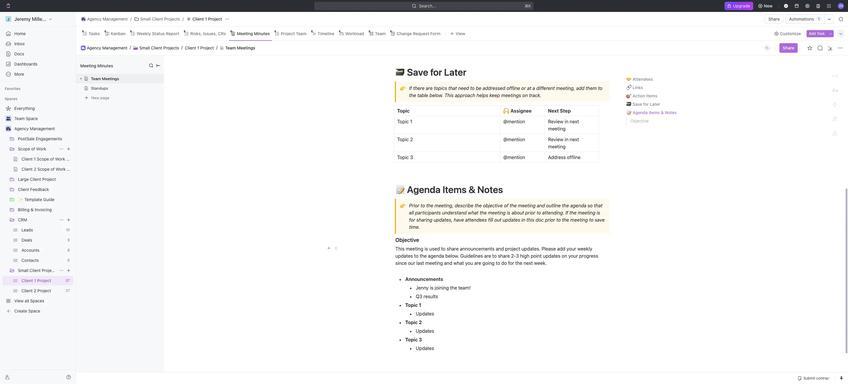 Task type: locate. For each thing, give the bounding box(es) containing it.
client 1 project link down risks,
[[185, 45, 214, 51]]

next for 1
[[570, 119, 579, 124]]

1 horizontal spatial agenda
[[633, 110, 648, 115]]

agency management inside 'tree'
[[14, 126, 55, 131]]

and left you
[[444, 261, 452, 266]]

view all spaces link
[[2, 297, 72, 306]]

0 vertical spatial @mention
[[504, 119, 525, 124]]

timeline
[[318, 31, 334, 36]]

small client projects inside 'tree'
[[18, 268, 58, 273]]

client feedback link
[[18, 185, 72, 194]]

status
[[152, 31, 165, 36]]

tree containing everything
[[2, 104, 77, 316]]

to up going
[[492, 254, 497, 259]]

helps
[[477, 93, 488, 98]]

management down team space link
[[30, 126, 55, 131]]

2 / from the left
[[183, 16, 184, 21]]

view for view all spaces
[[14, 299, 24, 304]]

all down "prior"
[[409, 210, 414, 216]]

client 1 project down risks,
[[185, 45, 214, 50]]

📝 agenda items & notes down 🎯 action items
[[626, 110, 677, 115]]

1 vertical spatial add
[[557, 246, 566, 252]]

meetings
[[237, 45, 255, 50], [102, 76, 119, 81]]

topic
[[397, 108, 410, 114], [397, 119, 409, 124], [397, 137, 409, 142], [397, 155, 409, 160], [405, 303, 418, 308], [405, 320, 418, 325], [405, 337, 418, 343]]

work up client 2 scope of work docs
[[55, 157, 65, 162]]

items up the describe at the bottom
[[443, 184, 467, 195]]

weekly
[[137, 31, 151, 36]]

client 1 project up client 2 project at the bottom
[[21, 278, 51, 283]]

tree
[[2, 104, 77, 316]]

2 vertical spatial agency management
[[14, 126, 55, 131]]

in down step
[[565, 119, 569, 124]]

action
[[633, 93, 646, 98]]

0 vertical spatial add
[[576, 86, 585, 91]]

2 vertical spatial work
[[56, 167, 66, 172]]

engagements
[[36, 136, 62, 141]]

37 for client 1 project
[[65, 279, 70, 283]]

small client projects link
[[133, 16, 181, 23], [139, 45, 179, 51], [18, 266, 58, 276]]

scope up large client project link
[[37, 167, 50, 172]]

of right objective
[[504, 203, 509, 209]]

0 horizontal spatial add
[[557, 246, 566, 252]]

0 vertical spatial 🗃️ save for later
[[396, 67, 467, 78]]

if left there
[[409, 86, 412, 91]]

of down postsale
[[31, 146, 35, 152]]

that inside prior to the meeting, describe the objective of the meeting and outline the agenda so that all participants understand what the meeting is about prior to attending. if the meeting is for sharing updates, have attendees fill out updates in this doc prior to the meeting to save time.
[[594, 203, 603, 209]]

agenda
[[571, 203, 587, 209], [428, 254, 444, 259]]

37
[[65, 279, 70, 283], [66, 289, 70, 293]]

are up going
[[484, 254, 491, 259]]

🗃️ save for later up topics
[[396, 67, 467, 78]]

docs down client 1 scope of work docs link
[[67, 167, 77, 172]]

work for 2
[[56, 167, 66, 172]]

1 horizontal spatial /
[[183, 16, 184, 21]]

page
[[100, 95, 109, 100]]

&
[[661, 110, 664, 115], [469, 184, 476, 195], [31, 207, 34, 212]]

all up create space
[[25, 299, 29, 304]]

2 vertical spatial in
[[522, 217, 525, 223]]

agency management for the bottom business time image
[[14, 126, 55, 131]]

1 updates from the top
[[416, 311, 434, 317]]

for
[[430, 67, 442, 78], [643, 102, 649, 107], [409, 217, 415, 223], [508, 261, 514, 266]]

or
[[522, 86, 526, 91]]

add
[[576, 86, 585, 91], [557, 246, 566, 252]]

updates,
[[434, 217, 453, 223]]

docs down inbox
[[14, 51, 24, 56]]

later down 🎯 action items
[[650, 102, 660, 107]]

review in next meeting for topic 1
[[548, 119, 580, 132]]

docs link
[[2, 49, 73, 59]]

to right them
[[598, 86, 603, 91]]

1 vertical spatial 📝
[[396, 184, 405, 195]]

1 vertical spatial agency management link
[[87, 45, 127, 51]]

view right form
[[456, 31, 465, 36]]

new up the share button at top right
[[764, 3, 773, 8]]

1 vertical spatial scope
[[37, 157, 49, 162]]

review in next meeting down step
[[548, 119, 580, 132]]

2 37 from the top
[[66, 289, 70, 293]]

0 vertical spatial your
[[567, 246, 576, 252]]

1 horizontal spatial objective
[[631, 118, 649, 124]]

share down new 'button'
[[769, 16, 780, 21]]

🗃️ save for later down 🎯 action items
[[626, 102, 660, 107]]

2 vertical spatial projects
[[42, 268, 58, 273]]

and left project
[[496, 246, 504, 252]]

2 review in next meeting from the top
[[548, 137, 580, 149]]

2 vertical spatial next
[[524, 261, 533, 266]]

next step
[[548, 108, 571, 114]]

if inside if there are topics that need to be addressed offline or at a different meeting, add them to the table below. this approach helps keep meetings on track.
[[409, 86, 412, 91]]

agency management up kanban link
[[87, 16, 128, 21]]

1 vertical spatial review
[[548, 137, 564, 142]]

1 vertical spatial small client projects
[[139, 45, 179, 50]]

1 vertical spatial new
[[91, 95, 99, 100]]

agency management link for the right business time image
[[87, 45, 127, 51]]

spaces inside 'tree'
[[30, 299, 44, 304]]

objective for objective
[[631, 118, 649, 124]]

1 vertical spatial projects
[[163, 45, 179, 50]]

this up since
[[396, 246, 405, 252]]

the right outline
[[562, 203, 569, 209]]

guidelines
[[461, 254, 483, 259]]

0 vertical spatial agenda
[[571, 203, 587, 209]]

1 horizontal spatial that
[[594, 203, 603, 209]]

agenda left so
[[571, 203, 587, 209]]

1 vertical spatial agency management
[[87, 45, 127, 50]]

for down 🎯 action items
[[643, 102, 649, 107]]

add right the please
[[557, 246, 566, 252]]

for up time.
[[409, 217, 415, 223]]

the right attending.
[[570, 210, 577, 216]]

review up address
[[548, 137, 564, 142]]

billing
[[18, 207, 29, 212]]

user group image
[[6, 117, 11, 121]]

client down the large
[[18, 187, 29, 192]]

1 horizontal spatial agenda
[[571, 203, 587, 209]]

0 vertical spatial new
[[764, 3, 773, 8]]

meeting
[[237, 31, 253, 36], [80, 63, 96, 68]]

work inside client 1 scope of work docs link
[[55, 157, 65, 162]]

scope for 2
[[37, 167, 50, 172]]

jeremy miller's workspace
[[14, 16, 74, 22]]

next
[[548, 108, 559, 114]]

project
[[208, 16, 222, 21], [281, 31, 295, 36], [200, 45, 214, 50], [42, 177, 56, 182], [37, 278, 51, 283], [37, 288, 51, 294]]

small client projects link down contacts link
[[18, 266, 58, 276]]

meeting, inside prior to the meeting, describe the objective of the meeting and outline the agenda so that all participants understand what the meeting is about prior to attending. if the meeting is for sharing updates, have attendees fill out updates in this doc prior to the meeting to save time.
[[435, 203, 454, 209]]

small down weekly
[[139, 45, 150, 50]]

be
[[476, 86, 482, 91]]

items right action
[[647, 93, 658, 98]]

if right attending.
[[566, 210, 568, 216]]

37 for client 2 project
[[66, 289, 70, 293]]

share up do
[[498, 254, 510, 259]]

objective for objective this meeting is used to share announcements and project updates. please add your weekly updates to the agenda below. guidelines are to share 2-3 high point updates on your progress since our last meeting and what you are going to do for the next week.
[[396, 237, 419, 243]]

1 horizontal spatial offline
[[567, 155, 581, 160]]

work inside the client 2 scope of work docs link
[[56, 167, 66, 172]]

small for small client projects "link" inside the sidebar navigation
[[18, 268, 28, 273]]

small client projects inside "link"
[[140, 16, 180, 21]]

that inside if there are topics that need to be addressed offline or at a different meeting, add them to the table below. this approach helps keep meetings on track.
[[449, 86, 457, 91]]

spaces down client 2 project at the bottom
[[30, 299, 44, 304]]

1 horizontal spatial updates
[[503, 217, 520, 223]]

create
[[14, 309, 27, 314]]

change
[[397, 31, 412, 36]]

updates down the please
[[543, 254, 561, 259]]

1 horizontal spatial meeting
[[237, 31, 253, 36]]

all inside the sidebar navigation
[[25, 299, 29, 304]]

business time image
[[82, 47, 85, 49], [6, 127, 11, 131]]

1 horizontal spatial 📝 agenda items & notes
[[626, 110, 677, 115]]

1 horizontal spatial share
[[498, 254, 510, 259]]

2 horizontal spatial are
[[484, 254, 491, 259]]

6
[[68, 258, 70, 263]]

1 vertical spatial 👉
[[400, 203, 406, 209]]

next up address offline
[[570, 137, 579, 142]]

the down there
[[409, 93, 416, 98]]

client 1 project up risks, issues, crs
[[192, 16, 222, 21]]

1
[[205, 16, 207, 21], [818, 17, 820, 21], [197, 45, 199, 50], [410, 119, 412, 124], [34, 157, 36, 162], [34, 278, 36, 283], [419, 303, 421, 308]]

1 vertical spatial and
[[496, 246, 504, 252]]

are up table
[[426, 86, 433, 91]]

business time image
[[82, 18, 85, 21]]

postsale engagements link
[[18, 134, 72, 144]]

sidebar navigation
[[0, 12, 77, 385]]

attending.
[[542, 210, 564, 216]]

0 horizontal spatial meetings
[[102, 76, 119, 81]]

review in next meeting up address offline
[[548, 137, 580, 149]]

agency
[[87, 16, 102, 21], [87, 45, 101, 50], [14, 126, 29, 131]]

of inside the client 2 scope of work docs link
[[51, 167, 55, 172]]

1 vertical spatial meeting,
[[435, 203, 454, 209]]

agency down team space at the left
[[14, 126, 29, 131]]

1 37 from the top
[[65, 279, 70, 283]]

2 vertical spatial &
[[31, 207, 34, 212]]

0 vertical spatial 👉
[[400, 85, 406, 91]]

keep
[[490, 93, 500, 98]]

invoicing
[[35, 207, 52, 212]]

2 vertical spatial client 1 project
[[21, 278, 51, 283]]

the
[[409, 93, 416, 98], [426, 203, 433, 209], [475, 203, 482, 209], [510, 203, 517, 209], [562, 203, 569, 209], [480, 210, 487, 216], [570, 210, 577, 216], [562, 217, 569, 223], [420, 254, 427, 259], [516, 261, 523, 266], [450, 285, 457, 291]]

what left you
[[454, 261, 464, 266]]

step
[[560, 108, 571, 114]]

if inside prior to the meeting, describe the objective of the meeting and outline the agenda so that all participants understand what the meeting is about prior to attending. if the meeting is for sharing updates, have attendees fill out updates in this doc prior to the meeting to save time.
[[566, 210, 568, 216]]

0 vertical spatial what
[[468, 210, 479, 216]]

out
[[495, 217, 502, 223]]

0 horizontal spatial updates
[[396, 254, 413, 259]]

0 vertical spatial agenda
[[633, 110, 648, 115]]

0 horizontal spatial 3
[[410, 155, 413, 160]]

new for new page
[[91, 95, 99, 100]]

updates down about
[[503, 217, 520, 223]]

later
[[444, 67, 467, 78], [650, 102, 660, 107]]

what inside objective this meeting is used to share announcements and project updates. please add your weekly updates to the agenda below. guidelines are to share 2-3 high point updates on your progress since our last meeting and what you are going to do for the next week.
[[454, 261, 464, 266]]

large client project link
[[18, 175, 72, 184]]

management inside 'tree'
[[30, 126, 55, 131]]

postsale
[[18, 136, 35, 141]]

projects down report
[[163, 45, 179, 50]]

all inside prior to the meeting, describe the objective of the meeting and outline the agenda so that all participants understand what the meeting is about prior to attending. if the meeting is for sharing updates, have attendees fill out updates in this doc prior to the meeting to save time.
[[409, 210, 414, 216]]

1 👉 from the top
[[400, 85, 406, 91]]

client 1 scope of work docs link
[[21, 155, 76, 164]]

your
[[567, 246, 576, 252], [569, 254, 578, 259]]

used
[[429, 246, 440, 252]]

0 horizontal spatial view
[[14, 299, 24, 304]]

view for view
[[456, 31, 465, 36]]

0 horizontal spatial minutes
[[97, 63, 113, 68]]

dropdown menu image
[[763, 43, 772, 53]]

0 horizontal spatial that
[[449, 86, 457, 91]]

items
[[647, 93, 658, 98], [649, 110, 660, 115], [443, 184, 467, 195]]

1 horizontal spatial all
[[409, 210, 414, 216]]

0 vertical spatial this
[[445, 93, 454, 98]]

inbox
[[14, 41, 25, 46]]

if there are topics that need to be addressed offline or at a different meeting, add them to the table below. this approach helps keep meetings on track.
[[409, 86, 604, 98]]

0 horizontal spatial objective
[[396, 237, 419, 243]]

2 horizontal spatial 3
[[516, 254, 519, 259]]

objective inside objective this meeting is used to share announcements and project updates. please add your weekly updates to the agenda below. guidelines are to share 2-3 high point updates on your progress since our last meeting and what you are going to do for the next week.
[[396, 237, 419, 243]]

work down client 1 scope of work docs link
[[56, 167, 66, 172]]

agency inside 'tree'
[[14, 126, 29, 131]]

projects inside 'tree'
[[42, 268, 58, 273]]

3
[[410, 155, 413, 160], [516, 254, 519, 259], [419, 337, 422, 343]]

1 horizontal spatial meeting minutes
[[237, 31, 270, 36]]

view inside button
[[456, 31, 465, 36]]

agency management down kanban link
[[87, 45, 127, 50]]

view inside the sidebar navigation
[[14, 299, 24, 304]]

jenny is joining the team!
[[416, 285, 471, 291]]

0 horizontal spatial share
[[447, 246, 459, 252]]

👉
[[400, 85, 406, 91], [400, 203, 406, 209]]

for up topics
[[430, 67, 442, 78]]

spaces
[[5, 97, 17, 101], [30, 299, 44, 304]]

and
[[537, 203, 545, 209], [496, 246, 504, 252], [444, 261, 452, 266]]

add inside if there are topics that need to be addressed offline or at a different meeting, add them to the table below. this approach helps keep meetings on track.
[[576, 86, 585, 91]]

10
[[66, 228, 70, 232]]

minutes
[[254, 31, 270, 36], [97, 63, 113, 68]]

share inside button
[[769, 16, 780, 21]]

that right so
[[594, 203, 603, 209]]

below. left 'guidelines'
[[445, 254, 459, 259]]

1 @mention from the top
[[504, 119, 525, 124]]

jeremy miller's workspace, , element
[[5, 16, 11, 22]]

the up 'participants'
[[426, 203, 433, 209]]

objective
[[631, 118, 649, 124], [396, 237, 419, 243]]

1 horizontal spatial on
[[562, 254, 567, 259]]

1 vertical spatial agenda
[[428, 254, 444, 259]]

of up client 2 scope of work docs
[[50, 157, 54, 162]]

meeting right crs
[[237, 31, 253, 36]]

favorites button
[[2, 85, 23, 92]]

37 right client 2 project link
[[66, 289, 70, 293]]

2
[[410, 137, 413, 142], [34, 167, 36, 172], [34, 288, 36, 294], [419, 320, 422, 325]]

2 @mention from the top
[[504, 137, 525, 142]]

meeting, inside if there are topics that need to be addressed offline or at a different meeting, add them to the table below. this approach helps keep meetings on track.
[[556, 86, 575, 91]]

1 vertical spatial &
[[469, 184, 476, 195]]

agenda down used
[[428, 254, 444, 259]]

updates.
[[522, 246, 541, 252]]

2 review from the top
[[548, 137, 564, 142]]

of inside prior to the meeting, describe the objective of the meeting and outline the agenda so that all participants understand what the meeting is about prior to attending. if the meeting is for sharing updates, have attendees fill out updates in this doc prior to the meeting to save time.
[[504, 203, 509, 209]]

approach
[[455, 93, 475, 98]]

next down high
[[524, 261, 533, 266]]

1 horizontal spatial are
[[474, 261, 481, 266]]

this
[[527, 217, 535, 223]]

docs for client 1 scope of work docs
[[66, 157, 76, 162]]

0 vertical spatial agency
[[87, 16, 102, 21]]

1 / from the left
[[130, 16, 132, 21]]

0 horizontal spatial new
[[91, 95, 99, 100]]

leads
[[21, 228, 33, 233]]

scope
[[18, 146, 30, 152], [37, 157, 49, 162], [37, 167, 50, 172]]

1 horizontal spatial minutes
[[254, 31, 270, 36]]

the up last
[[420, 254, 427, 259]]

topics
[[434, 86, 447, 91]]

1 review from the top
[[548, 119, 564, 124]]

new inside new 'button'
[[764, 3, 773, 8]]

2 vertical spatial scope
[[37, 167, 50, 172]]

are
[[426, 86, 433, 91], [484, 254, 491, 259], [474, 261, 481, 266]]

1 vertical spatial 37
[[66, 289, 70, 293]]

offline up meetings at the right top
[[507, 86, 520, 91]]

0 vertical spatial and
[[537, 203, 545, 209]]

2 vertical spatial docs
[[67, 167, 77, 172]]

to down attending.
[[557, 217, 561, 223]]

0 vertical spatial scope
[[18, 146, 30, 152]]

meeting up standups
[[80, 63, 96, 68]]

small client projects down contacts link
[[18, 268, 58, 273]]

create space link
[[2, 307, 72, 316]]

@mention
[[504, 119, 525, 124], [504, 137, 525, 142], [504, 155, 525, 160]]

agency management link down team space link
[[14, 124, 72, 134]]

new for new
[[764, 3, 773, 8]]

0 horizontal spatial share
[[769, 16, 780, 21]]

1 vertical spatial all
[[25, 299, 29, 304]]

do
[[502, 261, 507, 266]]

tree inside the sidebar navigation
[[2, 104, 77, 316]]

& inside 'tree'
[[31, 207, 34, 212]]

🤝
[[626, 77, 632, 82]]

business time image down user group image
[[6, 127, 11, 131]]

for inside prior to the meeting, describe the objective of the meeting and outline the agenda so that all participants understand what the meeting is about prior to attending. if the meeting is for sharing updates, have attendees fill out updates in this doc prior to the meeting to save time.
[[409, 217, 415, 223]]

agency management for the right business time image
[[87, 45, 127, 50]]

below. down topics
[[430, 93, 443, 98]]

0 vertical spatial work
[[36, 146, 46, 152]]

this inside if there are topics that need to be addressed offline or at a different meeting, add them to the table below. this approach helps keep meetings on track.
[[445, 93, 454, 98]]

1 horizontal spatial &
[[469, 184, 476, 195]]

in left the this
[[522, 217, 525, 223]]

new left page
[[91, 95, 99, 100]]

1 vertical spatial work
[[55, 157, 65, 162]]

2 vertical spatial small
[[18, 268, 28, 273]]

the down attending.
[[562, 217, 569, 223]]

1 horizontal spatial meeting,
[[556, 86, 575, 91]]

agency management link for the bottom business time image
[[14, 124, 72, 134]]

share
[[769, 16, 780, 21], [783, 45, 795, 50]]

is left about
[[507, 210, 511, 216]]

0 horizontal spatial save
[[407, 67, 428, 78]]

3 @mention from the top
[[504, 155, 525, 160]]

kanban link
[[110, 29, 126, 38]]

0 horizontal spatial &
[[31, 207, 34, 212]]

2 vertical spatial @mention
[[504, 155, 525, 160]]

is up results in the bottom of the page
[[430, 285, 434, 291]]

3 inside objective this meeting is used to share announcements and project updates. please add your weekly updates to the agenda below. guidelines are to share 2-3 high point updates on your progress since our last meeting and what you are going to do for the next week.
[[516, 254, 519, 259]]

save down action
[[633, 102, 642, 107]]

small up weekly
[[140, 16, 151, 21]]

projects down contacts link
[[42, 268, 58, 273]]

the up 'attendees'
[[480, 210, 487, 216]]

need
[[458, 86, 469, 91]]

client up client 2 project at the bottom
[[21, 278, 33, 283]]

participants
[[415, 210, 441, 216]]

for inside objective this meeting is used to share announcements and project updates. please add your weekly updates to the agenda below. guidelines are to share 2-3 high point updates on your progress since our last meeting and what you are going to do for the next week.
[[508, 261, 514, 266]]

review down next
[[548, 119, 564, 124]]

prior up the this
[[525, 210, 536, 216]]

2 👉 from the top
[[400, 203, 406, 209]]

guide
[[43, 197, 55, 202]]

2 updates from the top
[[416, 329, 434, 334]]

1 vertical spatial meeting
[[80, 63, 96, 68]]

0 vertical spatial team meetings
[[225, 45, 255, 50]]

client up weekly status report
[[152, 16, 163, 21]]

client 1 project link up client 2 project link
[[21, 276, 63, 286]]

feedback
[[30, 187, 49, 192]]

team inside the sidebar navigation
[[14, 116, 25, 121]]

1 review in next meeting from the top
[[548, 119, 580, 132]]

workload
[[345, 31, 364, 36]]

team right user group image
[[14, 116, 25, 121]]

1 vertical spatial next
[[570, 137, 579, 142]]

small inside 'tree'
[[18, 268, 28, 273]]

a
[[533, 86, 535, 91]]

upgrade link
[[725, 2, 753, 10]]

add task button
[[807, 30, 828, 37]]

review in next meeting
[[548, 119, 580, 132], [548, 137, 580, 149]]

0 horizontal spatial /
[[130, 16, 132, 21]]

0 vertical spatial business time image
[[82, 47, 85, 49]]

management
[[103, 16, 128, 21], [102, 45, 127, 50], [30, 126, 55, 131]]

scope down "scope of work" link
[[37, 157, 49, 162]]

updates inside prior to the meeting, describe the objective of the meeting and outline the agenda so that all participants understand what the meeting is about prior to attending. if the meeting is for sharing updates, have attendees fill out updates in this doc prior to the meeting to save time.
[[503, 217, 520, 223]]

agency management up postsale engagements
[[14, 126, 55, 131]]

meetings
[[501, 93, 521, 98]]

0 horizontal spatial agenda
[[407, 184, 441, 195]]

work down postsale engagements
[[36, 146, 46, 152]]



Task type: describe. For each thing, give the bounding box(es) containing it.
3 updates from the top
[[416, 346, 434, 351]]

joining
[[435, 285, 449, 291]]

1 vertical spatial minutes
[[97, 63, 113, 68]]

form
[[430, 31, 441, 36]]

1 vertical spatial items
[[649, 110, 660, 115]]

add task
[[809, 31, 825, 36]]

work for 1
[[55, 157, 65, 162]]

point
[[531, 254, 542, 259]]

progress
[[579, 254, 598, 259]]

workload link
[[344, 29, 364, 38]]

team left timeline link
[[296, 31, 307, 36]]

is inside objective this meeting is used to share announcements and project updates. please add your weekly updates to the agenda below. guidelines are to share 2-3 high point updates on your progress since our last meeting and what you are going to do for the next week.
[[425, 246, 428, 252]]

address offline
[[548, 155, 581, 160]]

1 vertical spatial are
[[484, 254, 491, 259]]

the left team!
[[450, 285, 457, 291]]

client down scope of work
[[21, 157, 33, 162]]

team space
[[14, 116, 38, 121]]

jenny
[[416, 285, 429, 291]]

is up save
[[597, 210, 600, 216]]

addressed
[[483, 86, 506, 91]]

1 vertical spatial notes
[[478, 184, 503, 195]]

everything
[[14, 106, 35, 111]]

0 vertical spatial small client projects link
[[133, 16, 181, 23]]

different
[[537, 86, 555, 91]]

to left do
[[496, 261, 500, 266]]

0 vertical spatial &
[[661, 110, 664, 115]]

agency for "agency management" link associated with the bottom business time image
[[14, 126, 29, 131]]

the right the describe at the bottom
[[475, 203, 482, 209]]

1 horizontal spatial later
[[650, 102, 660, 107]]

1 horizontal spatial 3
[[419, 337, 422, 343]]

1 vertical spatial business time image
[[6, 127, 11, 131]]

⌘k
[[525, 3, 531, 8]]

contacts
[[21, 258, 39, 263]]

1 horizontal spatial 🗃️ save for later
[[626, 102, 660, 107]]

accounts link
[[21, 246, 65, 255]]

home link
[[2, 29, 73, 38]]

to left save
[[589, 217, 594, 223]]

1 horizontal spatial save
[[633, 102, 642, 107]]

0 vertical spatial management
[[103, 16, 128, 21]]

0 vertical spatial agency management
[[87, 16, 128, 21]]

team left change
[[375, 31, 386, 36]]

review for topic 2
[[548, 137, 564, 142]]

0 vertical spatial topic 3
[[397, 155, 413, 160]]

1 horizontal spatial notes
[[665, 110, 677, 115]]

1 horizontal spatial team meetings
[[225, 45, 255, 50]]

✨ template guide link
[[18, 195, 72, 205]]

since
[[396, 261, 407, 266]]

create space
[[14, 309, 40, 314]]

review for topic 1
[[548, 119, 564, 124]]

tasks link
[[87, 29, 100, 38]]

0 vertical spatial client 1 project link
[[185, 16, 224, 23]]

favorites
[[5, 87, 21, 91]]

0 horizontal spatial later
[[444, 67, 467, 78]]

🙌 assignee
[[504, 108, 532, 114]]

them
[[586, 86, 597, 91]]

large
[[18, 177, 29, 182]]

0 vertical spatial client 1 project
[[192, 16, 222, 21]]

attendees
[[633, 77, 653, 82]]

team up standups
[[91, 76, 101, 81]]

client up risks,
[[192, 16, 204, 21]]

scope of work link
[[18, 144, 57, 154]]

1 horizontal spatial 🗃️
[[626, 102, 632, 107]]

team down crs
[[225, 45, 236, 50]]

1 vertical spatial client 1 project
[[185, 45, 214, 50]]

large client project
[[18, 177, 56, 182]]

the inside if there are topics that need to be addressed offline or at a different meeting, add them to the table below. this approach helps keep meetings on track.
[[409, 93, 416, 98]]

the down 2-
[[516, 261, 523, 266]]

👉 for prior to the meeting, describe the objective of the meeting and outline the agenda so that all participants understand what the meeting is about prior to attending. if the meeting is for sharing updates, have attendees fill out updates in this doc prior to the meeting to save time.
[[400, 203, 406, 209]]

on inside objective this meeting is used to share announcements and project updates. please add your weekly updates to the agenda below. guidelines are to share 2-3 high point updates on your progress since our last meeting and what you are going to do for the next week.
[[562, 254, 567, 259]]

0 vertical spatial agency management link
[[80, 16, 129, 23]]

2-
[[511, 254, 516, 259]]

client 1 project inside the sidebar navigation
[[21, 278, 51, 283]]

share button
[[765, 14, 784, 24]]

more button
[[2, 70, 73, 79]]

1 vertical spatial agenda
[[407, 184, 441, 195]]

client 2 scope of work docs link
[[21, 165, 77, 174]]

1 horizontal spatial business time image
[[82, 47, 85, 49]]

0 horizontal spatial prior
[[525, 210, 536, 216]]

1 vertical spatial client 1 project link
[[185, 45, 214, 51]]

review in next meeting for topic 2
[[548, 137, 580, 149]]

small client projects for small client projects "link" inside the sidebar navigation
[[18, 268, 58, 273]]

below. inside if there are topics that need to be addressed offline or at a different meeting, add them to the table below. this approach helps keep meetings on track.
[[430, 93, 443, 98]]

1 horizontal spatial prior
[[545, 217, 555, 223]]

1 vertical spatial topic 1
[[405, 303, 421, 308]]

workspace
[[49, 16, 74, 22]]

space for team space
[[26, 116, 38, 121]]

0 horizontal spatial spaces
[[5, 97, 17, 101]]

doc
[[536, 217, 544, 223]]

management for the right business time image
[[102, 45, 127, 50]]

weekly status report link
[[136, 29, 179, 38]]

sharing
[[417, 217, 433, 223]]

j
[[7, 17, 9, 21]]

client inside 'link'
[[18, 187, 29, 192]]

2 horizontal spatial updates
[[543, 254, 561, 259]]

1 vertical spatial topic 3
[[405, 337, 422, 343]]

client up view all spaces
[[21, 288, 33, 294]]

tasks
[[89, 31, 100, 36]]

0 vertical spatial minutes
[[254, 31, 270, 36]]

to right used
[[441, 246, 446, 252]]

timeline link
[[317, 29, 334, 38]]

2 vertical spatial client 1 project link
[[21, 276, 63, 286]]

to right "prior"
[[421, 203, 425, 209]]

team!
[[459, 285, 471, 291]]

client 2 project
[[21, 288, 51, 294]]

deals
[[21, 238, 32, 243]]

on inside if there are topics that need to be addressed offline or at a different meeting, add them to the table below. this approach helps keep meetings on track.
[[523, 93, 528, 98]]

home
[[14, 31, 26, 36]]

1 horizontal spatial 📝
[[626, 110, 632, 115]]

are inside if there are topics that need to be addressed offline or at a different meeting, add them to the table below. this approach helps keep meetings on track.
[[426, 86, 433, 91]]

customize
[[780, 31, 801, 36]]

everything link
[[2, 104, 72, 113]]

client down risks,
[[185, 45, 196, 50]]

1 vertical spatial small client projects link
[[139, 45, 179, 51]]

small client projects for small client projects "link" to the middle
[[139, 45, 179, 50]]

leads link
[[21, 226, 64, 235]]

0 horizontal spatial and
[[444, 261, 452, 266]]

team link
[[374, 29, 386, 38]]

standups
[[91, 86, 108, 91]]

projects for small client projects "link" to the middle
[[163, 45, 179, 50]]

offline inside if there are topics that need to be addressed offline or at a different meeting, add them to the table below. this approach helps keep meetings on track.
[[507, 86, 520, 91]]

agency for "agency management" link for the right business time image
[[87, 45, 101, 50]]

0 vertical spatial topic 2
[[397, 137, 413, 142]]

client 2 scope of work docs
[[21, 167, 77, 172]]

in for topic 2
[[565, 137, 569, 142]]

0 vertical spatial docs
[[14, 51, 24, 56]]

the up about
[[510, 203, 517, 209]]

view button
[[448, 29, 467, 38]]

add inside objective this meeting is used to share announcements and project updates. please add your weekly updates to the agenda below. guidelines are to share 2-3 high point updates on your progress since our last meeting and what you are going to do for the next week.
[[557, 246, 566, 252]]

scope for 1
[[37, 157, 49, 162]]

1 vertical spatial share
[[783, 45, 795, 50]]

of inside "scope of work" link
[[31, 146, 35, 152]]

report
[[166, 31, 179, 36]]

0 vertical spatial small
[[140, 16, 151, 21]]

0 vertical spatial meeting minutes
[[237, 31, 270, 36]]

work inside "scope of work" link
[[36, 146, 46, 152]]

1 vertical spatial offline
[[567, 155, 581, 160]]

0 vertical spatial projects
[[164, 16, 180, 21]]

0 horizontal spatial 🗃️ save for later
[[396, 67, 467, 78]]

going
[[483, 261, 495, 266]]

of inside client 1 scope of work docs link
[[50, 157, 54, 162]]

view button
[[448, 27, 467, 41]]

0 horizontal spatial team meetings
[[91, 76, 119, 81]]

risks, issues, crs link
[[189, 29, 226, 38]]

next for 2
[[570, 137, 579, 142]]

🎯 action items
[[626, 93, 658, 98]]

announcements
[[405, 277, 443, 282]]

save
[[595, 217, 605, 223]]

links
[[633, 85, 643, 90]]

@mention for topic 2
[[504, 137, 525, 142]]

1 vertical spatial share
[[498, 254, 510, 259]]

request
[[413, 31, 429, 36]]

1 horizontal spatial meetings
[[237, 45, 255, 50]]

at
[[527, 86, 532, 91]]

space for create space
[[28, 309, 40, 314]]

next inside objective this meeting is used to share announcements and project updates. please add your weekly updates to the agenda below. guidelines are to share 2-3 high point updates on your progress since our last meeting and what you are going to do for the next week.
[[524, 261, 533, 266]]

1 vertical spatial meetings
[[102, 76, 119, 81]]

describe
[[455, 203, 474, 209]]

risks,
[[190, 31, 202, 36]]

2 vertical spatial items
[[443, 184, 467, 195]]

1 vertical spatial meeting minutes
[[80, 63, 113, 68]]

@mention for topic 1
[[504, 119, 525, 124]]

below. inside objective this meeting is used to share announcements and project updates. please add your weekly updates to the agenda below. guidelines are to share 2-3 high point updates on your progress since our last meeting and what you are going to do for the next week.
[[445, 254, 459, 259]]

🔗
[[626, 85, 632, 90]]

about
[[512, 210, 524, 216]]

time.
[[409, 225, 420, 230]]

and inside prior to the meeting, describe the objective of the meeting and outline the agenda so that all participants understand what the meeting is about prior to attending. if the meeting is for sharing updates, have attendees fill out updates in this doc prior to the meeting to save time.
[[537, 203, 545, 209]]

@mention for topic 3
[[504, 155, 525, 160]]

1 vertical spatial 📝 agenda items & notes
[[396, 184, 503, 195]]

client up the large
[[21, 167, 33, 172]]

to left be
[[470, 86, 475, 91]]

week.
[[534, 261, 547, 266]]

meeting minutes link
[[236, 29, 270, 38]]

template
[[24, 197, 42, 202]]

client down 'contacts'
[[30, 268, 41, 273]]

client feedback
[[18, 187, 49, 192]]

project team
[[281, 31, 307, 36]]

small client projects link inside the sidebar navigation
[[18, 266, 58, 276]]

in inside prior to the meeting, describe the objective of the meeting and outline the agenda so that all participants understand what the meeting is about prior to attending. if the meeting is for sharing updates, have attendees fill out updates in this doc prior to the meeting to save time.
[[522, 217, 525, 223]]

1 vertical spatial your
[[569, 254, 578, 259]]

change request form
[[397, 31, 441, 36]]

client up client feedback
[[30, 177, 41, 182]]

in for topic 1
[[565, 119, 569, 124]]

issues,
[[203, 31, 217, 36]]

to up doc
[[537, 210, 541, 216]]

docs for client 2 scope of work docs
[[67, 167, 77, 172]]

task
[[817, 31, 825, 36]]

address
[[548, 155, 566, 160]]

0 vertical spatial share
[[447, 246, 459, 252]]

project team link
[[280, 29, 307, 38]]

more
[[14, 72, 24, 77]]

agenda inside objective this meeting is used to share announcements and project updates. please add your weekly updates to the agenda below. guidelines are to share 2-3 high point updates on your progress since our last meeting and what you are going to do for the next week.
[[428, 254, 444, 259]]

8
[[68, 248, 70, 253]]

0 vertical spatial 🗃️
[[396, 67, 405, 78]]

client down weekly status report link
[[151, 45, 162, 50]]

weekly status report
[[137, 31, 179, 36]]

0 vertical spatial topic 1
[[397, 119, 412, 124]]

agenda inside prior to the meeting, describe the objective of the meeting and outline the agenda so that all participants understand what the meeting is about prior to attending. if the meeting is for sharing updates, have attendees fill out updates in this doc prior to the meeting to save time.
[[571, 203, 587, 209]]

0 vertical spatial items
[[647, 93, 658, 98]]

1 vertical spatial topic 2
[[405, 320, 422, 325]]

0 vertical spatial 📝 agenda items & notes
[[626, 110, 677, 115]]

weekly
[[578, 246, 593, 252]]

please
[[542, 246, 556, 252]]

new button
[[756, 1, 777, 11]]

what inside prior to the meeting, describe the objective of the meeting and outline the agenda so that all participants understand what the meeting is about prior to attending. if the meeting is for sharing updates, have attendees fill out updates in this doc prior to the meeting to save time.
[[468, 210, 479, 216]]

projects for small client projects "link" inside the sidebar navigation
[[42, 268, 58, 273]]

to up last
[[414, 254, 419, 259]]

👉 for if there are topics that need to be addressed offline or at a different meeting, add them to the table below. this approach helps keep meetings on track.
[[400, 85, 406, 91]]

client 1 scope of work docs
[[21, 157, 76, 162]]

small for small client projects "link" to the middle
[[139, 45, 150, 50]]

management for the bottom business time image
[[30, 126, 55, 131]]

inbox link
[[2, 39, 73, 49]]

automations
[[789, 16, 814, 21]]

there
[[413, 86, 425, 91]]

this inside objective this meeting is used to share announcements and project updates. please add your weekly updates to the agenda below. guidelines are to share 2-3 high point updates on your progress since our last meeting and what you are going to do for the next week.
[[396, 246, 405, 252]]



Task type: vqa. For each thing, say whether or not it's contained in the screenshot.
topmost Review
yes



